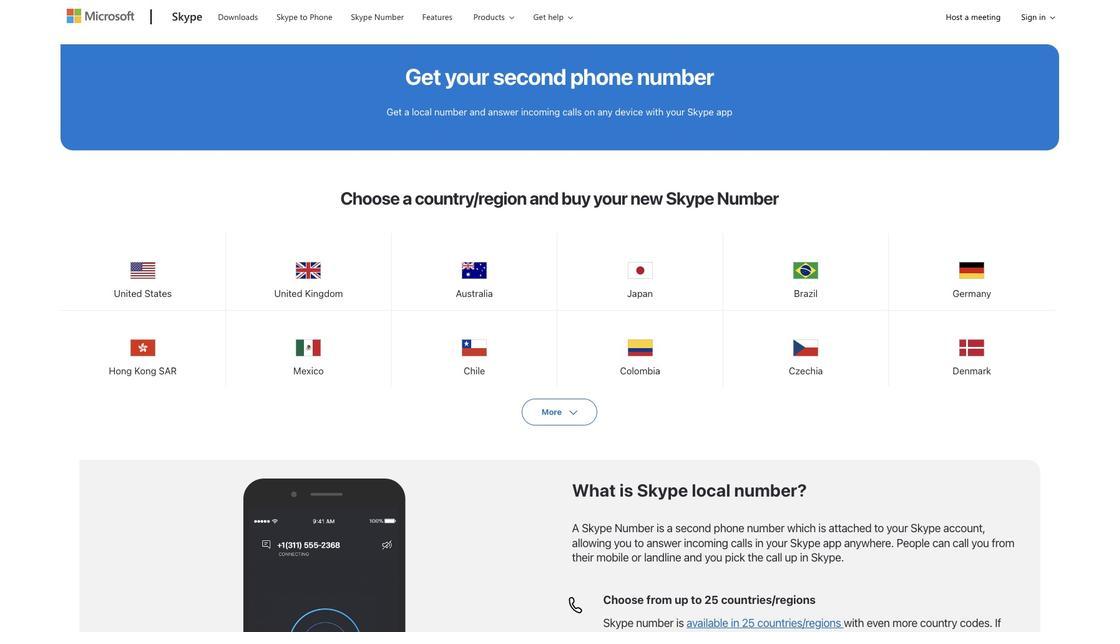 Task type: vqa. For each thing, say whether or not it's contained in the screenshot.
the bottommost the phone
yes



Task type: locate. For each thing, give the bounding box(es) containing it.
0 vertical spatial get
[[534, 11, 546, 22]]

to
[[300, 11, 308, 22], [875, 522, 885, 535], [635, 537, 644, 550], [691, 594, 702, 607], [913, 632, 922, 633]]

1 united from the left
[[114, 288, 142, 299]]

1 vertical spatial from
[[647, 594, 673, 607]]

2 vertical spatial get
[[387, 106, 402, 118]]

0 horizontal spatial united
[[114, 288, 142, 299]]

a
[[572, 522, 580, 535]]

1 vertical spatial up
[[675, 594, 689, 607]]

0 horizontal spatial answer
[[488, 106, 519, 118]]

1 vertical spatial incoming
[[684, 537, 729, 550]]

one
[[735, 632, 753, 633]]

microsoft image
[[67, 9, 134, 23]]

gb image
[[296, 259, 321, 284]]

1 horizontal spatial from
[[993, 537, 1015, 550]]

on
[[585, 106, 595, 118]]

up
[[785, 552, 798, 565], [675, 594, 689, 607], [897, 632, 910, 633]]

1 horizontal spatial choose
[[604, 594, 644, 607]]

united down us image
[[114, 288, 142, 299]]

hold
[[874, 632, 895, 633]]

states
[[145, 288, 172, 299]]

incoming inside a skype number is a second phone number which is attached to your skype account, allowing you to answer incoming calls in your skype app anywhere. people can call you from their mobile or landline and you pick the call up in skype.
[[684, 537, 729, 550]]

answer
[[488, 106, 519, 118], [647, 537, 682, 550]]

0 vertical spatial calls
[[563, 106, 582, 118]]

call down account,
[[953, 537, 970, 550]]

10
[[925, 632, 936, 633]]

is up the numbers
[[677, 617, 684, 630]]

1 horizontal spatial second
[[676, 522, 712, 535]]

2 horizontal spatial number
[[717, 188, 779, 209]]

with inside the with even more country codes. if you need more numbers in one place, your account can hold up to 10 skyp
[[844, 617, 865, 630]]

with right device
[[646, 106, 664, 118]]

to left phone
[[300, 11, 308, 22]]

united down "gb" icon on the left
[[274, 288, 303, 299]]

1 horizontal spatial more
[[893, 617, 918, 630]]

0 vertical spatial from
[[993, 537, 1015, 550]]

1 horizontal spatial and
[[530, 188, 559, 209]]

a for host
[[966, 11, 970, 22]]

new
[[631, 188, 663, 209]]

1 horizontal spatial answer
[[647, 537, 682, 550]]

2 horizontal spatial up
[[897, 632, 910, 633]]

0 vertical spatial more
[[893, 617, 918, 630]]

0 horizontal spatial and
[[470, 106, 486, 118]]

0 horizontal spatial get
[[387, 106, 402, 118]]

co image
[[628, 336, 653, 361]]

1 vertical spatial phone
[[714, 522, 745, 535]]

allowing
[[572, 537, 612, 550]]

skype
[[172, 9, 203, 24], [277, 11, 298, 22], [351, 11, 372, 22], [688, 106, 714, 118], [666, 188, 714, 209], [637, 480, 689, 501], [582, 522, 612, 535], [911, 522, 941, 535], [791, 537, 821, 550], [604, 617, 634, 630]]

0 horizontal spatial number
[[375, 11, 404, 22]]

can down account,
[[933, 537, 951, 550]]

skype to phone link
[[271, 1, 338, 31]]

0 vertical spatial with
[[646, 106, 664, 118]]

get your second phone number
[[405, 63, 714, 90]]

up up the available
[[675, 594, 689, 607]]

to up anywhere. at the right of the page
[[875, 522, 885, 535]]

skype inside 'link'
[[277, 11, 298, 22]]

help
[[548, 11, 564, 22]]

1 horizontal spatial can
[[933, 537, 951, 550]]

united for united kingdom
[[274, 288, 303, 299]]

2 united from the left
[[274, 288, 303, 299]]

0 horizontal spatial call
[[767, 552, 783, 565]]

call right the
[[767, 552, 783, 565]]

2 horizontal spatial get
[[534, 11, 546, 22]]

chile
[[464, 366, 485, 377]]

or
[[632, 552, 642, 565]]

you
[[614, 537, 632, 550], [972, 537, 990, 550], [705, 552, 723, 565], [604, 632, 621, 633]]

0 horizontal spatial up
[[675, 594, 689, 607]]

a for get
[[405, 106, 410, 118]]

0 vertical spatial and
[[470, 106, 486, 118]]

1 horizontal spatial up
[[785, 552, 798, 565]]

with left even
[[844, 617, 865, 630]]

1 vertical spatial second
[[676, 522, 712, 535]]

1 vertical spatial local
[[692, 480, 731, 501]]

is right which
[[819, 522, 827, 535]]

any
[[598, 106, 613, 118]]

get
[[534, 11, 546, 22], [405, 63, 441, 90], [387, 106, 402, 118]]

second
[[493, 63, 566, 90], [676, 522, 712, 535]]

1 vertical spatial choose
[[604, 594, 644, 607]]

second down what is skype local number?
[[676, 522, 712, 535]]

their
[[572, 552, 594, 565]]

0 vertical spatial call
[[953, 537, 970, 550]]

0 vertical spatial can
[[933, 537, 951, 550]]

1 vertical spatial app
[[824, 537, 842, 550]]

countries/regions up available in 25 countries/regions link
[[722, 594, 816, 607]]

1 horizontal spatial app
[[824, 537, 842, 550]]

1 vertical spatial can
[[854, 632, 871, 633]]

app
[[717, 106, 733, 118], [824, 537, 842, 550]]

and
[[470, 106, 486, 118], [530, 188, 559, 209], [684, 552, 703, 565]]

countries/regions up place,
[[758, 617, 842, 630]]

cl image
[[462, 336, 487, 361]]

pick
[[726, 552, 746, 565]]

local
[[412, 106, 432, 118], [692, 480, 731, 501]]

in
[[1040, 11, 1047, 22], [756, 537, 764, 550], [801, 552, 809, 565], [731, 617, 740, 630], [724, 632, 732, 633]]

1 vertical spatial more
[[651, 632, 676, 633]]

1 horizontal spatial call
[[953, 537, 970, 550]]

1 horizontal spatial incoming
[[684, 537, 729, 550]]

meeting
[[972, 11, 1001, 22]]

with
[[646, 106, 664, 118], [844, 617, 865, 630]]

2 horizontal spatial and
[[684, 552, 703, 565]]

can
[[933, 537, 951, 550], [854, 632, 871, 633]]

0 vertical spatial 25
[[705, 594, 719, 607]]

can inside a skype number is a second phone number which is attached to your skype account, allowing you to answer incoming calls in your skype app anywhere. people can call you from their mobile or landline and you pick the call up in skype.
[[933, 537, 951, 550]]

in right sign
[[1040, 11, 1047, 22]]

germany link
[[890, 234, 1056, 309]]

chile link
[[392, 311, 557, 386]]

brazil
[[795, 288, 818, 299]]

you down account,
[[972, 537, 990, 550]]

0 vertical spatial up
[[785, 552, 798, 565]]

cz image
[[794, 336, 819, 361]]

1 vertical spatial 25
[[742, 617, 755, 630]]

hk image
[[130, 336, 155, 361]]

1 horizontal spatial number
[[615, 522, 654, 535]]

get for get a local number and answer incoming calls on any device with your skype app
[[387, 106, 402, 118]]

phone up pick
[[714, 522, 745, 535]]

more
[[893, 617, 918, 630], [651, 632, 676, 633]]

more button
[[522, 399, 598, 426]]

25 up one on the bottom right of page
[[742, 617, 755, 630]]

in down skype number is available in 25 countries/regions
[[724, 632, 732, 633]]

colombia
[[620, 366, 661, 377]]

a inside a skype number is a second phone number which is attached to your skype account, allowing you to answer incoming calls in your skype app anywhere. people can call you from their mobile or landline and you pick the call up in skype.
[[667, 522, 673, 535]]

need
[[624, 632, 648, 633]]

attached
[[829, 522, 872, 535]]

2 vertical spatial number
[[615, 522, 654, 535]]

phone
[[571, 63, 633, 90], [714, 522, 745, 535]]

1 horizontal spatial with
[[844, 617, 865, 630]]

0 horizontal spatial local
[[412, 106, 432, 118]]

phone
[[310, 11, 333, 22]]

calls
[[563, 106, 582, 118], [731, 537, 753, 550]]

choose
[[341, 188, 400, 209], [604, 594, 644, 607]]

number?
[[735, 480, 807, 501]]

anywhere.
[[845, 537, 895, 550]]

0 vertical spatial choose
[[341, 188, 400, 209]]

united
[[114, 288, 142, 299], [274, 288, 303, 299]]

get for get help
[[534, 11, 546, 22]]

phone inside a skype number is a second phone number which is attached to your skype account, allowing you to answer incoming calls in your skype app anywhere. people can call you from their mobile or landline and you pick the call up in skype.
[[714, 522, 745, 535]]

to up 'or'
[[635, 537, 644, 550]]

you left "need"
[[604, 632, 621, 633]]

second inside a skype number is a second phone number which is attached to your skype account, allowing you to answer incoming calls in your skype app anywhere. people can call you from their mobile or landline and you pick the call up in skype.
[[676, 522, 712, 535]]

is
[[620, 480, 634, 501], [657, 522, 665, 535], [819, 522, 827, 535], [677, 617, 684, 630]]

features
[[423, 11, 453, 22]]

a for choose
[[403, 188, 412, 209]]

colombia link
[[558, 311, 723, 386]]

sar
[[159, 366, 177, 377]]

united kingdom link
[[226, 234, 391, 309]]

get help
[[534, 11, 564, 22]]

0 vertical spatial number
[[375, 11, 404, 22]]

account
[[812, 632, 851, 633]]

mexico link
[[226, 311, 391, 386]]

1 horizontal spatial phone
[[714, 522, 745, 535]]

phone up the any
[[571, 63, 633, 90]]

skype inside "link"
[[351, 11, 372, 22]]

1 vertical spatial get
[[405, 63, 441, 90]]

0 horizontal spatial phone
[[571, 63, 633, 90]]

japan
[[628, 288, 654, 299]]

device
[[616, 106, 644, 118]]

0 horizontal spatial 25
[[705, 594, 719, 607]]

0 horizontal spatial can
[[854, 632, 871, 633]]

0 vertical spatial incoming
[[521, 106, 560, 118]]

0 horizontal spatial incoming
[[521, 106, 560, 118]]

1 vertical spatial calls
[[731, 537, 753, 550]]

1 vertical spatial and
[[530, 188, 559, 209]]

a
[[966, 11, 970, 22], [405, 106, 410, 118], [403, 188, 412, 209], [667, 522, 673, 535]]

25 up the available
[[705, 594, 719, 607]]

can down even
[[854, 632, 871, 633]]

people
[[897, 537, 930, 550]]

up inside the with even more country codes. if you need more numbers in one place, your account can hold up to 10 skyp
[[897, 632, 910, 633]]

1 vertical spatial with
[[844, 617, 865, 630]]

1 horizontal spatial calls
[[731, 537, 753, 550]]

incoming up pick
[[684, 537, 729, 550]]

0 horizontal spatial from
[[647, 594, 673, 607]]

0 horizontal spatial choose
[[341, 188, 400, 209]]

0 vertical spatial answer
[[488, 106, 519, 118]]

0 horizontal spatial calls
[[563, 106, 582, 118]]

calls inside a skype number is a second phone number which is attached to your skype account, allowing you to answer incoming calls in your skype app anywhere. people can call you from their mobile or landline and you pick the call up in skype.
[[731, 537, 753, 550]]

second up get a local number and answer incoming calls on any device with your skype app
[[493, 63, 566, 90]]

if
[[996, 617, 1002, 630]]

from
[[993, 537, 1015, 550], [647, 594, 673, 607]]

1 vertical spatial call
[[767, 552, 783, 565]]

calls left on
[[563, 106, 582, 118]]

1 vertical spatial countries/regions
[[758, 617, 842, 630]]

japan link
[[558, 234, 723, 309]]

calls up pick
[[731, 537, 753, 550]]

up down which
[[785, 552, 798, 565]]

and inside a skype number is a second phone number which is attached to your skype account, allowing you to answer incoming calls in your skype app anywhere. people can call you from their mobile or landline and you pick the call up in skype.
[[684, 552, 703, 565]]

downloads link
[[213, 1, 264, 31]]

1 horizontal spatial get
[[405, 63, 441, 90]]

more up the hold
[[893, 617, 918, 630]]

2 vertical spatial up
[[897, 632, 910, 633]]

sign in button
[[1012, 1, 1060, 32]]

1 horizontal spatial united
[[274, 288, 303, 299]]

what
[[572, 480, 616, 501]]

get inside dropdown button
[[534, 11, 546, 22]]

up right the hold
[[897, 632, 910, 633]]

2 vertical spatial and
[[684, 552, 703, 565]]

products
[[474, 11, 505, 22]]

czechia
[[789, 366, 824, 377]]

1 vertical spatial answer
[[647, 537, 682, 550]]

with even more country codes. if you need more numbers in one place, your account can hold up to 10 skyp
[[604, 617, 1002, 633]]

to left 10
[[913, 632, 922, 633]]

0 horizontal spatial second
[[493, 63, 566, 90]]

more right "need"
[[651, 632, 676, 633]]

25
[[705, 594, 719, 607], [742, 617, 755, 630]]

0 vertical spatial app
[[717, 106, 733, 118]]

choose a country/region and buy your new skype number element
[[60, 234, 1060, 389]]

incoming down get your second phone number
[[521, 106, 560, 118]]

mx image
[[296, 336, 321, 361]]

0 horizontal spatial app
[[717, 106, 733, 118]]



Task type: describe. For each thing, give the bounding box(es) containing it.
brazil link
[[724, 234, 889, 309]]

hong kong sar
[[109, 366, 177, 377]]

au image
[[462, 259, 487, 284]]

australia
[[456, 288, 493, 299]]

host
[[947, 11, 963, 22]]

number inside "link"
[[375, 11, 404, 22]]

us image
[[130, 259, 155, 284]]

choose for choose a country/region and buy your new skype number
[[341, 188, 400, 209]]

a skype number is a second phone number which is attached to your skype account, allowing you to answer incoming calls in your skype app anywhere. people can call you from their mobile or landline and you pick the call up in skype.
[[572, 522, 1015, 565]]

in inside dropdown button
[[1040, 11, 1047, 22]]

features link
[[417, 1, 458, 31]]

available
[[687, 617, 729, 630]]

skype link
[[166, 1, 209, 34]]

united states
[[114, 288, 172, 299]]

codes.
[[961, 617, 993, 630]]

in left skype. on the right bottom
[[801, 552, 809, 565]]

downloads
[[218, 11, 258, 22]]

0 vertical spatial phone
[[571, 63, 633, 90]]

skype number
[[351, 11, 404, 22]]

get help button
[[523, 1, 583, 32]]

united for united states
[[114, 288, 142, 299]]

skype.
[[812, 552, 845, 565]]

in up the
[[756, 537, 764, 550]]

australia link
[[392, 234, 557, 309]]

available in 25 countries/regions link
[[687, 617, 844, 630]]

is up landline
[[657, 522, 665, 535]]

br image
[[794, 259, 819, 284]]

country/region
[[415, 188, 527, 209]]

you up mobile
[[614, 537, 632, 550]]

czechia link
[[724, 311, 889, 386]]

what is skype local number?
[[572, 480, 807, 501]]

mexico
[[294, 366, 324, 377]]

1 horizontal spatial local
[[692, 480, 731, 501]]

to inside 'link'
[[300, 11, 308, 22]]

to inside the with even more country codes. if you need more numbers in one place, your account can hold up to 10 skyp
[[913, 632, 922, 633]]

united states link
[[60, 234, 226, 309]]

host a meeting
[[947, 11, 1001, 22]]

skype number is available in 25 countries/regions
[[604, 617, 844, 630]]

more
[[542, 407, 562, 417]]

united kingdom
[[274, 288, 343, 299]]

skype number link
[[345, 1, 410, 31]]

denmark
[[953, 366, 992, 377]]

up inside a skype number is a second phone number which is attached to your skype account, allowing you to answer incoming calls in your skype app anywhere. people can call you from their mobile or landline and you pick the call up in skype.
[[785, 552, 798, 565]]

place,
[[756, 632, 785, 633]]

denmark link
[[890, 311, 1056, 386]]

jp image
[[628, 259, 653, 284]]

choose from up to 25 countries/regions
[[604, 594, 816, 607]]

1 vertical spatial number
[[717, 188, 779, 209]]

numbers
[[679, 632, 721, 633]]

sign
[[1022, 11, 1038, 22]]

to up the available
[[691, 594, 702, 607]]

account,
[[944, 522, 986, 535]]

skype to phone
[[277, 11, 333, 22]]

0 vertical spatial second
[[493, 63, 566, 90]]

de image
[[960, 259, 985, 284]]

you inside the with even more country codes. if you need more numbers in one place, your account can hold up to 10 skyp
[[604, 632, 621, 633]]

country
[[921, 617, 958, 630]]

get for get your second phone number
[[405, 63, 441, 90]]

number inside a skype number is a second phone number which is attached to your skype account, allowing you to answer incoming calls in your skype app anywhere. people can call you from their mobile or landline and you pick the call up in skype.
[[748, 522, 785, 535]]

mobile
[[597, 552, 629, 565]]

host a meeting link
[[936, 1, 1012, 32]]

0 horizontal spatial more
[[651, 632, 676, 633]]

in inside the with even more country codes. if you need more numbers in one place, your account can hold up to 10 skyp
[[724, 632, 732, 633]]

you left pick
[[705, 552, 723, 565]]

products button
[[463, 1, 525, 32]]

hong
[[109, 366, 132, 377]]

your inside the with even more country codes. if you need more numbers in one place, your account can hold up to 10 skyp
[[788, 632, 809, 633]]

germany
[[953, 288, 992, 299]]

is right the what
[[620, 480, 634, 501]]

choose a country/region and buy your new skype number
[[341, 188, 779, 209]]

even
[[867, 617, 891, 630]]

dk image
[[960, 336, 985, 361]]

from inside a skype number is a second phone number which is attached to your skype account, allowing you to answer incoming calls in your skype app anywhere. people can call you from their mobile or landline and you pick the call up in skype.
[[993, 537, 1015, 550]]

1 horizontal spatial 25
[[742, 617, 755, 630]]

get a local number and answer incoming calls on any device with your skype app
[[387, 106, 733, 118]]

which
[[788, 522, 816, 535]]

choose for choose from up to 25 countries/regions
[[604, 594, 644, 607]]

landline
[[645, 552, 682, 565]]

0 horizontal spatial with
[[646, 106, 664, 118]]

answer inside a skype number is a second phone number which is attached to your skype account, allowing you to answer incoming calls in your skype app anywhere. people can call you from their mobile or landline and you pick the call up in skype.
[[647, 537, 682, 550]]

kong
[[134, 366, 156, 377]]

hong kong sar link
[[60, 311, 226, 386]]

number inside a skype number is a second phone number which is attached to your skype account, allowing you to answer incoming calls in your skype app anywhere. people can call you from their mobile or landline and you pick the call up in skype.
[[615, 522, 654, 535]]

buy
[[562, 188, 591, 209]]

can inside the with even more country codes. if you need more numbers in one place, your account can hold up to 10 skyp
[[854, 632, 871, 633]]

kingdom
[[305, 288, 343, 299]]

the
[[748, 552, 764, 565]]

0 vertical spatial local
[[412, 106, 432, 118]]

sign in
[[1022, 11, 1047, 22]]

0 vertical spatial countries/regions
[[722, 594, 816, 607]]

in up one on the bottom right of page
[[731, 617, 740, 630]]

app inside a skype number is a second phone number which is attached to your skype account, allowing you to answer incoming calls in your skype app anywhere. people can call you from their mobile or landline and you pick the call up in skype.
[[824, 537, 842, 550]]



